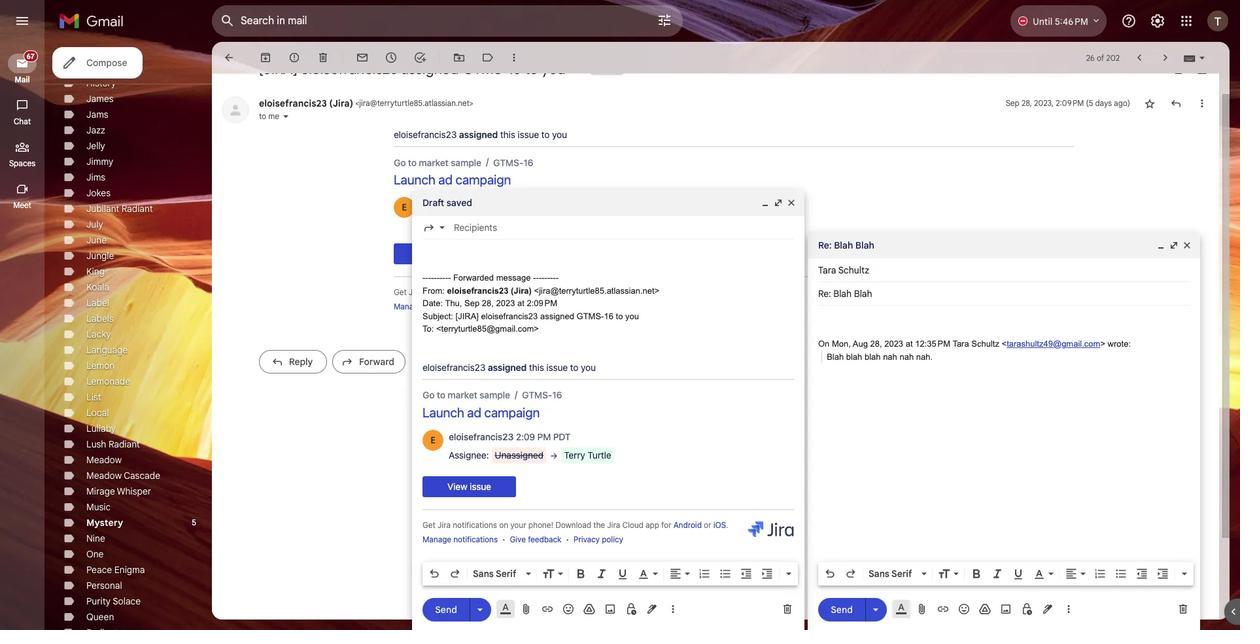 Task type: describe. For each thing, give the bounding box(es) containing it.
1 - from the left
[[423, 273, 426, 283]]

ios
[[714, 520, 727, 530]]

insert photo image for on mon, aug 28, 2023 at 12:35 pm tara schultz <
[[1000, 603, 1013, 616]]

formatting options toolbar for ---------- forwarded message ---------
[[423, 562, 798, 586]]

jira@terryturtle85.atlassian.net
[[359, 98, 470, 108]]

phone! for get jira notifications on your phone! download the jira cloud app for android
[[500, 288, 525, 297]]

nine
[[86, 533, 105, 545]]

on mon, aug 28, 2023 at 12:35 pm tara schultz < tarashultz49@gmail.com > wrote: blah blah blah nah nah nah.
[[819, 339, 1132, 362]]

unassigned
[[466, 217, 515, 228]]

gtms-16 link
[[494, 157, 534, 168]]

jazz
[[86, 124, 105, 136]]

give feedback link for get jira notifications on your phone! download the jira cloud app for android
[[481, 302, 533, 312]]

italic ‪(⌘i)‬ image
[[596, 567, 609, 581]]

archive image
[[259, 51, 272, 64]]

support image
[[1122, 13, 1137, 29]]

lush
[[86, 438, 106, 450]]

13 - from the left
[[539, 273, 542, 283]]

2023 inside on mon, aug 28, 2023 at 12:35 pm tara schultz < tarashultz49@gmail.com > wrote: blah blah blah nah nah nah.
[[885, 339, 904, 349]]

mirage whisper link
[[86, 486, 151, 497]]

back to inbox image
[[223, 51, 236, 64]]

more options image for on mon, aug 28, 2023 at 12:35 pm tara schultz <
[[1065, 603, 1073, 616]]

16 inside go to market sample / gtms-16 launch ad campaign
[[524, 157, 534, 168]]

7 - from the left
[[440, 273, 443, 283]]

eloisefrancis23 for 2:09 pm pdt
[[420, 199, 485, 210]]

12 - from the left
[[536, 273, 539, 283]]

2 blah from the left
[[865, 352, 881, 362]]

local
[[86, 407, 109, 419]]

indent more ‪(⌘])‬ image for ---------- forwarded message ---------
[[761, 567, 774, 581]]

17 - from the left
[[550, 273, 553, 283]]

insert signature image for ---------- forwarded message ---------
[[646, 603, 659, 616]]

mystery
[[86, 517, 123, 529]]

0 vertical spatial [jira]
[[259, 60, 298, 78]]

2023,
[[1035, 98, 1054, 108]]

28, inside <jira@terryturtle85.atlassian.net> date: thu, sep 28, 2023 at 2:09 pm subject: [jira] eloisefrancis23 assigned gtms-16 to you to:  <terryturtle85@gmail.com>
[[482, 299, 494, 308]]

labels link
[[86, 313, 114, 325]]

attach files image
[[520, 603, 533, 616]]

android for get jira notifications on your phone! download the jira cloud app for android
[[645, 288, 673, 297]]

4 - from the left
[[431, 273, 434, 283]]

music link
[[86, 501, 111, 513]]

tara schultz
[[819, 264, 870, 276]]

settings image
[[1151, 13, 1166, 29]]

jokes
[[86, 187, 111, 199]]

july link
[[86, 219, 103, 230]]

0 vertical spatial you
[[542, 60, 566, 78]]

jungle link
[[86, 250, 114, 262]]

assigned inside <jira@terryturtle85.atlassian.net> date: thu, sep 28, 2023 at 2:09 pm subject: [jira] eloisefrancis23 assigned gtms-16 to you to:  <terryturtle85@gmail.com>
[[541, 311, 575, 321]]

schultz inside on mon, aug 28, 2023 at 12:35 pm tara schultz < tarashultz49@gmail.com > wrote: blah blah blah nah nah nah.
[[972, 339, 1000, 349]]

2 nah from the left
[[900, 352, 914, 362]]

jimmy
[[86, 156, 113, 168]]

ad
[[439, 172, 453, 187]]

of
[[1098, 53, 1105, 63]]

language link
[[86, 344, 128, 356]]

feedback for get jira notifications on your phone! download the jira cloud app for android
[[499, 302, 533, 312]]

toggle confidential mode image for ---------- forwarded message ---------
[[625, 603, 638, 616]]

26
[[1087, 53, 1095, 63]]

privacy for get jira notifications on your phone! download the jira cloud app for android
[[545, 302, 571, 312]]

close image
[[787, 198, 797, 208]]

redo ‪(⌘y)‬ image
[[845, 567, 858, 581]]

advanced search options image
[[652, 7, 678, 33]]

or
[[704, 520, 712, 530]]

[jira] eloisefrancis23 assigned gtms-16 to you
[[259, 60, 566, 78]]

one
[[86, 548, 104, 560]]

28, inside sep 28, 2023, 2:09 pm (5 days ago) cell
[[1022, 98, 1033, 108]]

sans serif option for ---------- forwarded message ---------
[[471, 567, 524, 581]]

send for on mon, aug 28, 2023 at 12:35 pm tara schultz <
[[831, 604, 853, 616]]

1 vertical spatial assigned
[[459, 129, 498, 140]]

main menu image
[[14, 13, 30, 29]]

mark as unread image
[[356, 51, 369, 64]]

privacy policy link for or
[[574, 535, 624, 545]]

.
[[727, 520, 729, 530]]

sans serif for ---------- forwarded message ---------
[[473, 568, 517, 580]]

mirage
[[86, 486, 115, 497]]

message body text field for italic ‪(⌘i)‬ icon at the bottom right of the page
[[819, 312, 1190, 558]]

meadow for meadow link
[[86, 454, 122, 466]]

jubilant radiant
[[86, 203, 153, 215]]

lacky link
[[86, 329, 111, 340]]

0 vertical spatial schultz
[[839, 264, 870, 276]]

jims
[[86, 171, 105, 183]]

label
[[86, 297, 109, 309]]

serif for on mon, aug 28, 2023 at 12:35 pm tara schultz <
[[892, 568, 913, 580]]

indent less ‪(⌘[)‬ image
[[740, 567, 753, 581]]

formatting options toolbar for on mon, aug 28, 2023 at 12:35 pm tara schultz <
[[819, 562, 1194, 586]]

jubilant radiant link
[[86, 203, 153, 215]]

to me
[[259, 111, 279, 121]]

insert link ‪(⌘k)‬ image for ---------- forwarded message ---------
[[541, 603, 554, 616]]

message body text field for italic ‪(⌘i)‬ image
[[423, 246, 795, 558]]

insert files using drive image
[[979, 603, 992, 616]]

select input tool image
[[1199, 53, 1207, 63]]

19 - from the left
[[556, 273, 559, 283]]

16 inside <jira@terryturtle85.atlassian.net> date: thu, sep 28, 2023 at 2:09 pm subject: [jira] eloisefrancis23 assigned gtms-16 to you to:  <terryturtle85@gmail.com>
[[604, 311, 614, 321]]

lush radiant link
[[86, 438, 140, 450]]

6 - from the left
[[437, 273, 440, 283]]

meadow for meadow cascade
[[86, 470, 122, 482]]

Search in mail text field
[[241, 14, 620, 27]]

0 vertical spatial gtms-
[[463, 60, 508, 78]]

indent more ‪(⌘])‬ image for on mon, aug 28, 2023 at 12:35 pm tara schultz <
[[1157, 567, 1170, 581]]

eloisefrancis23 for (jira)
[[259, 98, 327, 109]]

get for get jira notifications on your phone! download the jira cloud app for android or ios .
[[423, 520, 436, 530]]

re: blah blah dialog
[[808, 232, 1201, 630]]

feedback for or
[[528, 535, 562, 545]]

more send options image
[[474, 603, 487, 616]]

privacy policy link for get jira notifications on your phone! download the jira cloud app for android
[[545, 302, 595, 312]]

history
[[86, 77, 116, 89]]

bold ‪(⌘b)‬ image for ---------- forwarded message ---------
[[575, 567, 588, 581]]

android link for get jira notifications on your phone! download the jira cloud app for android
[[645, 288, 673, 297]]

blah right re:
[[835, 240, 854, 251]]

sep inside cell
[[1006, 98, 1020, 108]]

send button for ---------- forwarded message ---------
[[423, 598, 470, 621]]

jams
[[86, 109, 108, 120]]

5 - from the left
[[434, 273, 437, 283]]

list link
[[86, 391, 101, 403]]

assignee:
[[420, 217, 460, 228]]

aug
[[853, 339, 868, 349]]

sample
[[451, 157, 482, 168]]

18 - from the left
[[553, 273, 556, 283]]

lemonade
[[86, 376, 130, 387]]

get for get jira notifications on your phone! download the jira cloud app for android
[[394, 288, 407, 297]]

serif for ---------- forwarded message ---------
[[496, 568, 517, 580]]

peace
[[86, 564, 112, 576]]

Search in mail search field
[[212, 5, 683, 37]]

insert emoji ‪(⌘⇧2)‬ image for ---------- forwarded message ---------
[[562, 603, 575, 616]]

re: blah blah
[[819, 240, 875, 251]]

for for get jira notifications on your phone! download the jira cloud app for android or ios .
[[662, 520, 672, 530]]

newer image
[[1134, 51, 1147, 64]]

manage notifications link for or
[[423, 535, 498, 545]]

inbox
[[593, 64, 613, 74]]

koala
[[86, 281, 109, 293]]

your for get jira notifications on your phone! download the jira cloud app for android or ios .
[[511, 520, 527, 530]]

campaign
[[456, 172, 511, 187]]

launch ad campaign link
[[394, 172, 511, 187]]

< inside eloisefrancis23 (jira) < jira@terryturtle85.atlassian.net >
[[355, 98, 359, 108]]

<jira@terryturtle85.atlassian.net>
[[534, 286, 660, 296]]

nine link
[[86, 533, 105, 545]]

close image
[[1183, 240, 1193, 251]]

for for get jira notifications on your phone! download the jira cloud app for android
[[633, 288, 643, 297]]

forwarded
[[453, 273, 494, 283]]

spaces heading
[[0, 158, 45, 169]]

more formatting options image
[[783, 567, 796, 581]]

you inside <jira@terryturtle85.atlassian.net> date: thu, sep 28, 2023 at 2:09 pm subject: [jira] eloisefrancis23 assigned gtms-16 to you to:  <terryturtle85@gmail.com>
[[626, 311, 639, 321]]

indent less ‪(⌘[)‬ image
[[1136, 567, 1149, 581]]

language
[[86, 344, 128, 356]]

policy for get jira notifications on your phone! download the jira cloud app for android
[[573, 302, 595, 312]]

show details image
[[282, 113, 290, 120]]

sans serif for on mon, aug 28, 2023 at 12:35 pm tara schultz <
[[869, 568, 913, 580]]

more image
[[508, 51, 521, 64]]

0 vertical spatial tara
[[819, 264, 837, 276]]

numbered list ‪(⌘⇧7)‬ image
[[1094, 567, 1107, 581]]

dialog containing sans serif
[[412, 190, 805, 630]]

me
[[268, 111, 279, 121]]

14 - from the left
[[542, 273, 545, 283]]

the for get jira notifications on your phone! download the jira cloud app for android or ios .
[[594, 520, 605, 530]]

download for get jira notifications on your phone! download the jira cloud app for android or ios .
[[556, 520, 592, 530]]

on for get jira notifications on your phone! download the jira cloud app for android
[[471, 288, 480, 297]]

mon,
[[832, 339, 851, 349]]

> inside on mon, aug 28, 2023 at 12:35 pm tara schultz < tarashultz49@gmail.com > wrote: blah blah blah nah nah nah.
[[1101, 339, 1106, 349]]

mail
[[15, 75, 30, 84]]

radiant for lush radiant
[[109, 438, 140, 450]]

cloud for get jira notifications on your phone! download the jira cloud app for android
[[594, 288, 615, 297]]

assignee: unassigned
[[420, 217, 515, 228]]

mystery link
[[86, 517, 123, 529]]

personal link
[[86, 580, 122, 592]]

gtms- inside <jira@terryturtle85.atlassian.net> date: thu, sep 28, 2023 at 2:09 pm subject: [jira] eloisefrancis23 assigned gtms-16 to you to:  <terryturtle85@gmail.com>
[[577, 311, 604, 321]]

eloisefrancis23 2:09 pm pdt
[[420, 199, 542, 210]]

italic ‪(⌘i)‬ image
[[992, 567, 1005, 581]]

eloisefrancis23 up (jira)
[[301, 60, 398, 78]]

underline ‪(⌘u)‬ image for on mon, aug 28, 2023 at 12:35 pm tara schultz <
[[1012, 568, 1026, 581]]

from:
[[423, 286, 445, 296]]

cascade
[[124, 470, 160, 482]]

spaces
[[9, 158, 35, 168]]

eloisefrancis23 assigned this issue to you
[[394, 129, 567, 140]]

purity
[[86, 596, 111, 607]]

thu,
[[445, 299, 462, 308]]

go to market sample / gtms-16 launch ad campaign
[[394, 156, 534, 187]]

jokes link
[[86, 187, 111, 199]]

android link for or
[[674, 520, 702, 530]]

manage for or
[[423, 535, 452, 545]]

to inside go to market sample / gtms-16 launch ad campaign
[[408, 157, 417, 168]]

queen link
[[86, 611, 114, 623]]

not starred image
[[1144, 97, 1157, 110]]

15 - from the left
[[545, 273, 548, 283]]

undo ‪(⌘z)‬ image for on mon, aug 28, 2023 at 12:35 pm tara schultz <
[[824, 567, 837, 581]]

this
[[501, 129, 516, 140]]

lemonade link
[[86, 376, 130, 387]]

android for get jira notifications on your phone! download the jira cloud app for android or ios .
[[674, 520, 702, 530]]

1 vertical spatial you
[[552, 129, 567, 140]]

chat
[[14, 116, 31, 126]]

sans for ---------- forwarded message ---------
[[473, 568, 494, 580]]

mail heading
[[0, 75, 45, 85]]

local link
[[86, 407, 109, 419]]



Task type: vqa. For each thing, say whether or not it's contained in the screenshot.
'Bjord'
no



Task type: locate. For each thing, give the bounding box(es) containing it.
1 vertical spatial for
[[662, 520, 672, 530]]

underline ‪(⌘u)‬ image inside dialog
[[617, 568, 630, 581]]

snooze image
[[385, 51, 398, 64]]

schultz down re: blah blah
[[839, 264, 870, 276]]

(jira)
[[329, 98, 353, 109]]

purity solace
[[86, 596, 141, 607]]

0 horizontal spatial message body text field
[[423, 246, 795, 558]]

music
[[86, 501, 111, 513]]

< down subject field
[[1002, 339, 1007, 349]]

1 horizontal spatial android link
[[674, 520, 702, 530]]

more send options image
[[870, 603, 883, 616]]

manage up redo ‪(⌘y)‬ image
[[423, 535, 452, 545]]

sep inside <jira@terryturtle85.atlassian.net> date: thu, sep 28, 2023 at 2:09 pm subject: [jira] eloisefrancis23 assigned gtms-16 to you to:  <terryturtle85@gmail.com>
[[465, 299, 480, 308]]

delete image
[[317, 51, 330, 64]]

16 down issue
[[524, 157, 534, 168]]

meadow down lush
[[86, 454, 122, 466]]

(5
[[1087, 98, 1094, 108]]

send inside re: blah blah dialog
[[831, 604, 853, 616]]

sep right thu,
[[465, 299, 480, 308]]

issue
[[518, 129, 539, 140]]

to inside <jira@terryturtle85.atlassian.net> date: thu, sep 28, 2023 at 2:09 pm subject: [jira] eloisefrancis23 assigned gtms-16 to you to:  <terryturtle85@gmail.com>
[[616, 311, 623, 321]]

2 sans from the left
[[869, 568, 890, 580]]

16
[[508, 60, 522, 78], [524, 157, 534, 168], [604, 311, 614, 321]]

meet heading
[[0, 200, 45, 211]]

feedback inside dialog
[[528, 535, 562, 545]]

0 horizontal spatial undo ‪(⌘z)‬ image
[[428, 567, 441, 581]]

serif right redo ‪(⌘y)‬ icon
[[892, 568, 913, 580]]

202
[[1107, 53, 1120, 63]]

sans serif option up more send options image on the bottom right of page
[[867, 567, 920, 581]]

2 more options image from the left
[[1065, 603, 1073, 616]]

manage notifications link up redo ‪(⌘y)‬ image
[[423, 535, 498, 545]]

minimize image inside re: blah blah dialog
[[1156, 240, 1167, 251]]

policy down <jira@terryturtle85.atlassian.net>
[[573, 302, 595, 312]]

re:
[[819, 240, 832, 251]]

1 horizontal spatial insert link ‪(⌘k)‬ image
[[937, 603, 950, 616]]

1 vertical spatial schultz
[[972, 339, 1000, 349]]

Not starred checkbox
[[1144, 97, 1157, 110]]

launch
[[394, 172, 436, 187]]

more options image
[[670, 603, 677, 616], [1065, 603, 1073, 616]]

indent more ‪(⌘])‬ image
[[761, 567, 774, 581], [1157, 567, 1170, 581]]

0 horizontal spatial give
[[481, 302, 497, 312]]

your for get jira notifications on your phone! download the jira cloud app for android
[[482, 288, 498, 297]]

policy up italic ‪(⌘i)‬ image
[[602, 535, 624, 545]]

jazz link
[[86, 124, 105, 136]]

67 link
[[8, 50, 38, 73]]

1 horizontal spatial send
[[831, 604, 853, 616]]

1 toggle confidential mode image from the left
[[625, 603, 638, 616]]

app for get jira notifications on your phone! download the jira cloud app for android
[[617, 288, 631, 297]]

< right (jira)
[[355, 98, 359, 108]]

give feedback link
[[481, 302, 533, 312], [510, 535, 562, 545]]

blah down mon,
[[827, 352, 844, 362]]

0 vertical spatial <
[[355, 98, 359, 108]]

> left wrote:
[[1101, 339, 1106, 349]]

jams link
[[86, 109, 108, 120]]

to right more image
[[525, 60, 539, 78]]

whisper
[[117, 486, 151, 497]]

gtms- down "search in mail" search box at the top
[[463, 60, 508, 78]]

lush radiant
[[86, 438, 140, 450]]

2023 inside <jira@terryturtle85.atlassian.net> date: thu, sep 28, 2023 at 2:09 pm subject: [jira] eloisefrancis23 assigned gtms-16 to you to:  <terryturtle85@gmail.com>
[[496, 299, 515, 308]]

2 bold ‪(⌘b)‬ image from the left
[[971, 567, 984, 581]]

to right the go
[[408, 157, 417, 168]]

serif
[[496, 568, 517, 580], [892, 568, 913, 580]]

sans right redo ‪(⌘y)‬ icon
[[869, 568, 890, 580]]

manage notifications • give feedback • privacy policy for get jira notifications on your phone! download the jira cloud app for android
[[394, 302, 595, 312]]

1 sans serif option from the left
[[471, 567, 524, 581]]

personal
[[86, 580, 122, 592]]

0 vertical spatial for
[[633, 288, 643, 297]]

sans serif up more send options icon
[[473, 568, 517, 580]]

0 horizontal spatial minimize image
[[760, 198, 771, 208]]

feedback down get jira notifications on your phone! download the jira cloud app for android or ios .
[[528, 535, 562, 545]]

0 vertical spatial minimize image
[[760, 198, 771, 208]]

1 horizontal spatial on
[[499, 520, 509, 530]]

0 vertical spatial privacy
[[545, 302, 571, 312]]

meadow link
[[86, 454, 122, 466]]

send for ---------- forwarded message ---------
[[435, 604, 457, 616]]

navigation
[[0, 42, 46, 630]]

1 horizontal spatial sans serif
[[869, 568, 913, 580]]

formatting options toolbar up insert files using drive icon
[[423, 562, 798, 586]]

0 vertical spatial manage notifications • give feedback • privacy policy
[[394, 302, 595, 312]]

undo ‪(⌘z)‬ image inside re: blah blah dialog
[[824, 567, 837, 581]]

1 horizontal spatial cloud
[[623, 520, 644, 530]]

1 horizontal spatial 16
[[524, 157, 534, 168]]

0 horizontal spatial send button
[[423, 598, 470, 621]]

peace enigma link
[[86, 564, 145, 576]]

[jira] down thu,
[[456, 311, 479, 321]]

get inside message body text box
[[423, 520, 436, 530]]

insert emoji ‪(⌘⇧2)‬ image left insert files using drive icon
[[562, 603, 575, 616]]

inbox button
[[591, 63, 614, 75]]

eloisefrancis23 (jira) cell
[[259, 98, 474, 109]]

jubilant
[[86, 203, 119, 215]]

purity solace link
[[86, 596, 141, 607]]

0 horizontal spatial app
[[617, 288, 631, 297]]

your inside message body text box
[[511, 520, 527, 530]]

1 vertical spatial your
[[511, 520, 527, 530]]

indent more ‪(⌘])‬ image right indent less ‪(⌘[)‬ image
[[1157, 567, 1170, 581]]

[jira] left delete icon
[[259, 60, 298, 78]]

message body text field inside dialog
[[423, 246, 795, 558]]

2 sans serif from the left
[[869, 568, 913, 580]]

1 indent more ‪(⌘])‬ image from the left
[[761, 567, 774, 581]]

1 insert link ‪(⌘k)‬ image from the left
[[541, 603, 554, 616]]

manage notifications link for get jira notifications on your phone! download the jira cloud app for android
[[394, 302, 469, 312]]

navigation containing mail
[[0, 42, 46, 630]]

2023
[[496, 299, 515, 308], [885, 339, 904, 349]]

privacy down get jira notifications on your phone! download the jira cloud app for android or ios .
[[574, 535, 600, 545]]

insert signature image right insert files using drive image
[[1042, 603, 1055, 616]]

enigma
[[114, 564, 145, 576]]

privacy for or
[[574, 535, 600, 545]]

11 - from the left
[[533, 273, 536, 283]]

give inside message body text box
[[510, 535, 526, 545]]

privacy
[[545, 302, 571, 312], [574, 535, 600, 545]]

1 meadow from the top
[[86, 454, 122, 466]]

send button left more send options image on the bottom right of page
[[819, 598, 866, 621]]

bold ‪(⌘b)‬ image left italic ‪(⌘i)‬ icon at the bottom right of the page
[[971, 567, 984, 581]]

2:09 pm inside cell
[[1056, 98, 1085, 108]]

0 horizontal spatial insert photo image
[[604, 603, 617, 616]]

0 horizontal spatial nah
[[884, 352, 898, 362]]

send button for on mon, aug 28, 2023 at 12:35 pm tara schultz <
[[819, 598, 866, 621]]

indent more ‪(⌘])‬ image right indent less ‪(⌘[)‬ icon
[[761, 567, 774, 581]]

insert signature image for on mon, aug 28, 2023 at 12:35 pm tara schultz <
[[1042, 603, 1055, 616]]

radiant right jubilant
[[122, 203, 153, 215]]

message body text field containing on mon, aug 28, 2023 at 12:35 pm tara schultz <
[[819, 312, 1190, 558]]

send left more send options image on the bottom right of page
[[831, 604, 853, 616]]

28, right the aug
[[871, 339, 883, 349]]

1 horizontal spatial minimize image
[[1156, 240, 1167, 251]]

bold ‪(⌘b)‬ image for on mon, aug 28, 2023 at 12:35 pm tara schultz <
[[971, 567, 984, 581]]

insert link ‪(⌘k)‬ image for on mon, aug 28, 2023 at 12:35 pm tara schultz <
[[937, 603, 950, 616]]

gtms- right / on the left of the page
[[494, 157, 524, 168]]

2 insert photo image from the left
[[1000, 603, 1013, 616]]

2 vertical spatial 28,
[[871, 339, 883, 349]]

pop out image
[[774, 198, 784, 208]]

insert emoji ‪(⌘⇧2)‬ image
[[562, 603, 575, 616], [958, 603, 971, 616]]

insert emoji ‪(⌘⇧2)‬ image left insert files using drive image
[[958, 603, 971, 616]]

download for get jira notifications on your phone! download the jira cloud app for android
[[527, 288, 563, 297]]

1 formatting options toolbar from the left
[[423, 562, 798, 586]]

1 horizontal spatial undo ‪(⌘z)‬ image
[[824, 567, 837, 581]]

1 horizontal spatial give
[[510, 535, 526, 545]]

0 vertical spatial sep
[[1006, 98, 1020, 108]]

cloud for get jira notifications on your phone! download the jira cloud app for android or ios .
[[623, 520, 644, 530]]

blah
[[835, 240, 854, 251], [856, 240, 875, 251], [827, 352, 844, 362]]

undo ‪(⌘z)‬ image for ---------- forwarded message ---------
[[428, 567, 441, 581]]

<terryturtle85@gmail.com>
[[437, 324, 539, 334]]

radiant for jubilant radiant
[[122, 203, 153, 215]]

1 horizontal spatial 28,
[[871, 339, 883, 349]]

tara inside on mon, aug 28, 2023 at 12:35 pm tara schultz < tarashultz49@gmail.com > wrote: blah blah blah nah nah nah.
[[953, 339, 970, 349]]

12:35 pm
[[916, 339, 951, 349]]

schultz right 12:35 pm
[[972, 339, 1000, 349]]

minimize image left pop out image
[[760, 198, 771, 208]]

0 vertical spatial meadow
[[86, 454, 122, 466]]

formatting options toolbar
[[423, 562, 798, 586], [819, 562, 1194, 586]]

1 vertical spatial privacy policy link
[[574, 535, 624, 545]]

mirage whisper
[[86, 486, 151, 497]]

tara down re:
[[819, 264, 837, 276]]

1 vertical spatial tara
[[953, 339, 970, 349]]

1 horizontal spatial for
[[662, 520, 672, 530]]

insert photo image inside dialog
[[604, 603, 617, 616]]

2 serif from the left
[[892, 568, 913, 580]]

assigned down get jira notifications on your phone! download the jira cloud app for android on the top
[[541, 311, 575, 321]]

toggle confidential mode image inside dialog
[[625, 603, 638, 616]]

to
[[525, 60, 539, 78], [259, 111, 266, 121], [542, 129, 550, 140], [408, 157, 417, 168], [616, 311, 623, 321]]

gtms- down <jira@terryturtle85.atlassian.net>
[[577, 311, 604, 321]]

at down get jira notifications on your phone! download the jira cloud app for android on the top
[[518, 299, 525, 308]]

tarashultz49@gmail.com
[[1007, 339, 1101, 349]]

1 horizontal spatial >
[[1101, 339, 1106, 349]]

the inside message body text box
[[594, 520, 605, 530]]

at
[[518, 299, 525, 308], [906, 339, 913, 349]]

insert emoji ‪(⌘⇧2)‬ image for on mon, aug 28, 2023 at 12:35 pm tara schultz <
[[958, 603, 971, 616]]

1 horizontal spatial at
[[906, 339, 913, 349]]

0 vertical spatial give
[[481, 302, 497, 312]]

1 vertical spatial 16
[[524, 157, 534, 168]]

james link
[[86, 93, 114, 105]]

1 horizontal spatial more options image
[[1065, 603, 1073, 616]]

manage notifications • give feedback • privacy policy down ---------- forwarded message --------- from:
[[394, 302, 595, 312]]

0 horizontal spatial blah
[[847, 352, 863, 362]]

you right issue
[[552, 129, 567, 140]]

at inside <jira@terryturtle85.atlassian.net> date: thu, sep 28, 2023 at 2:09 pm subject: [jira] eloisefrancis23 assigned gtms-16 to you to:  <terryturtle85@gmail.com>
[[518, 299, 525, 308]]

28, down ---------- forwarded message --------- from:
[[482, 299, 494, 308]]

0 vertical spatial 16
[[508, 60, 522, 78]]

2 undo ‪(⌘z)‬ image from the left
[[824, 567, 837, 581]]

0 horizontal spatial phone!
[[500, 288, 525, 297]]

1 vertical spatial meadow
[[86, 470, 122, 482]]

0 horizontal spatial indent more ‪(⌘])‬ image
[[761, 567, 774, 581]]

to left me
[[259, 111, 266, 121]]

lullaby
[[86, 423, 116, 435]]

give for or
[[510, 535, 526, 545]]

subject:
[[423, 311, 454, 321]]

1 horizontal spatial schultz
[[972, 339, 1000, 349]]

0 vertical spatial 2023
[[496, 299, 515, 308]]

Message Body text field
[[423, 246, 795, 558], [819, 312, 1190, 558]]

toggle confidential mode image right insert files using drive icon
[[625, 603, 638, 616]]

0 horizontal spatial your
[[482, 288, 498, 297]]

0 horizontal spatial [jira]
[[259, 60, 298, 78]]

0 horizontal spatial sans serif option
[[471, 567, 524, 581]]

2 insert link ‪(⌘k)‬ image from the left
[[937, 603, 950, 616]]

eloisefrancis23 up market on the top
[[394, 129, 457, 140]]

radiant up meadow link
[[109, 438, 140, 450]]

date:
[[423, 299, 443, 308]]

to down <jira@terryturtle85.atlassian.net>
[[616, 311, 623, 321]]

1 bold ‪(⌘b)‬ image from the left
[[575, 567, 588, 581]]

insert photo image for ---------- forwarded message ---------
[[604, 603, 617, 616]]

2 meadow from the top
[[86, 470, 122, 482]]

67
[[27, 52, 35, 61]]

send button inside re: blah blah dialog
[[819, 598, 866, 621]]

0 vertical spatial android
[[645, 288, 673, 297]]

8 - from the left
[[443, 273, 445, 283]]

undo ‪(⌘z)‬ image left redo ‪(⌘y)‬ image
[[428, 567, 441, 581]]

sans serif option inside dialog
[[471, 567, 524, 581]]

0 vertical spatial policy
[[573, 302, 595, 312]]

give feedback link down ---------- forwarded message --------- from:
[[481, 302, 533, 312]]

assigned up / on the left of the page
[[459, 129, 498, 140]]

market
[[419, 157, 449, 168]]

2 send from the left
[[831, 604, 853, 616]]

underline ‪(⌘u)‬ image right italic ‪(⌘i)‬ image
[[617, 568, 630, 581]]

0 vertical spatial phone!
[[500, 288, 525, 297]]

2 insert signature image from the left
[[1042, 603, 1055, 616]]

0 vertical spatial the
[[565, 288, 577, 297]]

26 of 202
[[1087, 53, 1120, 63]]

feedback down get jira notifications on your phone! download the jira cloud app for android on the top
[[499, 302, 533, 312]]

sans inside re: blah blah dialog
[[869, 568, 890, 580]]

> up eloisefrancis23 assigned this issue to you
[[470, 98, 474, 108]]

2 toggle confidential mode image from the left
[[1021, 603, 1034, 616]]

16 right labels image
[[508, 60, 522, 78]]

meadow
[[86, 454, 122, 466], [86, 470, 122, 482]]

blah up tara schultz
[[856, 240, 875, 251]]

28, left 2023,
[[1022, 98, 1033, 108]]

2:09 pm left (5
[[1056, 98, 1085, 108]]

pop out image
[[1170, 240, 1180, 251]]

2023 right the aug
[[885, 339, 904, 349]]

on for get jira notifications on your phone! download the jira cloud app for android or ios .
[[499, 520, 509, 530]]

1 nah from the left
[[884, 352, 898, 362]]

1 horizontal spatial <
[[1002, 339, 1007, 349]]

3 - from the left
[[428, 273, 431, 283]]

manage notifications • give feedback • privacy policy inside dialog
[[423, 535, 624, 545]]

1 vertical spatial >
[[1101, 339, 1106, 349]]

policy
[[573, 302, 595, 312], [602, 535, 624, 545]]

1 horizontal spatial the
[[594, 520, 605, 530]]

0 vertical spatial cloud
[[594, 288, 615, 297]]

get jira notifications on your phone! download the jira cloud app for android
[[394, 288, 673, 297]]

1 horizontal spatial [jira]
[[456, 311, 479, 321]]

king
[[86, 266, 105, 277]]

Subject field
[[819, 287, 1190, 300]]

assigned up jira@terryturtle85.atlassian.net at top left
[[401, 60, 459, 78]]

manage notifications link down from:
[[394, 302, 469, 312]]

numbered list ‪(⌘⇧7)‬ image
[[698, 567, 711, 581]]

2 horizontal spatial 28,
[[1022, 98, 1033, 108]]

0 horizontal spatial schultz
[[839, 264, 870, 276]]

add to tasks image
[[414, 51, 427, 64]]

0 vertical spatial get
[[394, 288, 407, 297]]

eloisefrancis23 up <terryturtle85@gmail.com>
[[481, 311, 538, 321]]

1 vertical spatial manage notifications • give feedback • privacy policy
[[423, 535, 624, 545]]

dialog
[[412, 190, 805, 630]]

history link
[[86, 77, 116, 89]]

more options image for ---------- forwarded message ---------
[[670, 603, 677, 616]]

insert photo image right insert files using drive icon
[[604, 603, 617, 616]]

0 horizontal spatial sans
[[473, 568, 494, 580]]

underline ‪(⌘u)‬ image inside re: blah blah dialog
[[1012, 568, 1026, 581]]

minimize image left pop out icon
[[1156, 240, 1167, 251]]

insert photo image inside re: blah blah dialog
[[1000, 603, 1013, 616]]

insert link ‪(⌘k)‬ image
[[541, 603, 554, 616], [937, 603, 950, 616]]

toggle confidential mode image right insert files using drive image
[[1021, 603, 1034, 616]]

0 horizontal spatial on
[[471, 288, 480, 297]]

/
[[486, 156, 489, 167]]

sans serif inside re: blah blah dialog
[[869, 568, 913, 580]]

ios link
[[714, 520, 727, 530]]

1 underline ‪(⌘u)‬ image from the left
[[617, 568, 630, 581]]

2 send button from the left
[[819, 598, 866, 621]]

1 horizontal spatial sep
[[1006, 98, 1020, 108]]

0 horizontal spatial insert link ‪(⌘k)‬ image
[[541, 603, 554, 616]]

insert link ‪(⌘k)‬ image right attach files icon
[[937, 603, 950, 616]]

bold ‪(⌘b)‬ image
[[575, 567, 588, 581], [971, 567, 984, 581]]

1 serif from the left
[[496, 568, 517, 580]]

1 vertical spatial give feedback link
[[510, 535, 562, 545]]

jims link
[[86, 171, 105, 183]]

eloisefrancis23 for assigned
[[394, 129, 457, 140]]

gmail image
[[59, 8, 130, 34]]

insert emoji ‪(⌘⇧2)‬ image inside re: blah blah dialog
[[958, 603, 971, 616]]

2 vertical spatial you
[[626, 311, 639, 321]]

chat heading
[[0, 116, 45, 127]]

1 horizontal spatial bold ‪(⌘b)‬ image
[[971, 567, 984, 581]]

5
[[192, 518, 196, 528]]

1 vertical spatial [jira]
[[456, 311, 479, 321]]

16 down <jira@terryturtle85.atlassian.net>
[[604, 311, 614, 321]]

1 horizontal spatial app
[[646, 520, 660, 530]]

1 sans from the left
[[473, 568, 494, 580]]

0 horizontal spatial toggle confidential mode image
[[625, 603, 638, 616]]

sep 28, 2023, 2:09 pm (5 days ago) cell
[[1006, 97, 1131, 110]]

2 insert emoji ‪(⌘⇧2)‬ image from the left
[[958, 603, 971, 616]]

sans serif option up more send options icon
[[471, 567, 524, 581]]

1 insert photo image from the left
[[604, 603, 617, 616]]

0 vertical spatial android link
[[645, 288, 673, 297]]

1 undo ‪(⌘z)‬ image from the left
[[428, 567, 441, 581]]

meet
[[13, 200, 31, 210]]

1 vertical spatial privacy
[[574, 535, 600, 545]]

jira
[[409, 288, 422, 297], [579, 288, 592, 297], [438, 520, 451, 530], [608, 520, 621, 530]]

2:09 pm down get jira notifications on your phone! download the jira cloud app for android on the top
[[527, 299, 558, 308]]

0 horizontal spatial 2023
[[496, 299, 515, 308]]

1 horizontal spatial tara
[[953, 339, 970, 349]]

you down <jira@terryturtle85.atlassian.net>
[[626, 311, 639, 321]]

app inside dialog
[[646, 520, 660, 530]]

solace
[[113, 596, 141, 607]]

june link
[[86, 234, 107, 246]]

serif right redo ‪(⌘y)‬ image
[[496, 568, 517, 580]]

sans inside dialog
[[473, 568, 494, 580]]

0 vertical spatial app
[[617, 288, 631, 297]]

discard draft ‪(⌘⇧d)‬ image
[[781, 603, 795, 616]]

1 blah from the left
[[847, 352, 863, 362]]

< inside on mon, aug 28, 2023 at 12:35 pm tara schultz < tarashultz49@gmail.com > wrote: blah blah blah nah nah nah.
[[1002, 339, 1007, 349]]

tarashultz49@gmail.com link
[[1007, 339, 1101, 349]]

send button left more send options icon
[[423, 598, 470, 621]]

0 horizontal spatial android link
[[645, 288, 673, 297]]

nah.
[[917, 352, 933, 362]]

privacy down get jira notifications on your phone! download the jira cloud app for android on the top
[[545, 302, 571, 312]]

9 - from the left
[[445, 273, 448, 283]]

jimmy link
[[86, 156, 113, 168]]

sans serif up more send options image on the bottom right of page
[[869, 568, 913, 580]]

eloisefrancis23 up assignee:
[[420, 199, 485, 210]]

2023 down ---------- forwarded message --------- from:
[[496, 299, 515, 308]]

sans serif option
[[471, 567, 524, 581], [867, 567, 920, 581]]

report spam image
[[288, 51, 301, 64]]

2 underline ‪(⌘u)‬ image from the left
[[1012, 568, 1026, 581]]

0 horizontal spatial cloud
[[594, 288, 615, 297]]

1 vertical spatial app
[[646, 520, 660, 530]]

1 send button from the left
[[423, 598, 470, 621]]

app for get jira notifications on your phone! download the jira cloud app for android or ios .
[[646, 520, 660, 530]]

minimize image for on mon, aug 28, 2023 at 12:35 pm tara schultz <
[[1156, 240, 1167, 251]]

1 vertical spatial policy
[[602, 535, 624, 545]]

meadow cascade
[[86, 470, 160, 482]]

give feedback link down get jira notifications on your phone! download the jira cloud app for android or ios .
[[510, 535, 562, 545]]

minimize image for ---------- forwarded message ---------
[[760, 198, 771, 208]]

undo ‪(⌘z)‬ image inside dialog
[[428, 567, 441, 581]]

1 horizontal spatial sans serif option
[[867, 567, 920, 581]]

redo ‪(⌘y)‬ image
[[449, 567, 462, 581]]

1 horizontal spatial insert photo image
[[1000, 603, 1013, 616]]

more formatting options image
[[1179, 567, 1192, 581]]

28, inside on mon, aug 28, 2023 at 12:35 pm tara schultz < tarashultz49@gmail.com > wrote: blah blah blah nah nah nah.
[[871, 339, 883, 349]]

formatting options toolbar up insert files using drive image
[[819, 562, 1194, 586]]

phone! inside dialog
[[529, 520, 554, 530]]

minimize image
[[760, 198, 771, 208], [1156, 240, 1167, 251]]

at left 12:35 pm
[[906, 339, 913, 349]]

16 - from the left
[[548, 273, 550, 283]]

eloisefrancis23 inside <jira@terryturtle85.atlassian.net> date: thu, sep 28, 2023 at 2:09 pm subject: [jira] eloisefrancis23 assigned gtms-16 to you to:  <terryturtle85@gmail.com>
[[481, 311, 538, 321]]

1 horizontal spatial sans
[[869, 568, 890, 580]]

1 vertical spatial manage
[[423, 535, 452, 545]]

send left more send options icon
[[435, 604, 457, 616]]

insert files using drive image
[[583, 603, 596, 616]]

2:09 pm
[[1056, 98, 1085, 108], [527, 299, 558, 308]]

underline ‪(⌘u)‬ image right italic ‪(⌘i)‬ icon at the bottom right of the page
[[1012, 568, 1026, 581]]

manage up to:
[[394, 302, 423, 312]]

sans
[[473, 568, 494, 580], [869, 568, 890, 580]]

1 vertical spatial cloud
[[623, 520, 644, 530]]

sep left 2023,
[[1006, 98, 1020, 108]]

2 - from the left
[[426, 273, 428, 283]]

1 horizontal spatial your
[[511, 520, 527, 530]]

message body text field inside re: blah blah dialog
[[819, 312, 1190, 558]]

labels
[[86, 313, 114, 325]]

2 indent more ‪(⌘])‬ image from the left
[[1157, 567, 1170, 581]]

manage for get jira notifications on your phone! download the jira cloud app for android
[[394, 302, 423, 312]]

0 vertical spatial 2:09 pm
[[1056, 98, 1085, 108]]

0 horizontal spatial more options image
[[670, 603, 677, 616]]

labels image
[[482, 51, 495, 64]]

privacy policy link down <jira@terryturtle85.atlassian.net>
[[545, 302, 595, 312]]

[jira] inside <jira@terryturtle85.atlassian.net> date: thu, sep 28, 2023 at 2:09 pm subject: [jira] eloisefrancis23 assigned gtms-16 to you to:  <terryturtle85@gmail.com>
[[456, 311, 479, 321]]

give down get jira notifications on your phone! download the jira cloud app for android or ios .
[[510, 535, 526, 545]]

you right more image
[[542, 60, 566, 78]]

search in mail image
[[216, 9, 240, 33]]

2:09 pm inside <jira@terryturtle85.atlassian.net> date: thu, sep 28, 2023 at 2:09 pm subject: [jira] eloisefrancis23 assigned gtms-16 to you to:  <terryturtle85@gmail.com>
[[527, 299, 558, 308]]

policy for or
[[602, 535, 624, 545]]

toggle confidential mode image
[[625, 603, 638, 616], [1021, 603, 1034, 616]]

serif inside re: blah blah dialog
[[892, 568, 913, 580]]

sans serif option for on mon, aug 28, 2023 at 12:35 pm tara schultz <
[[867, 567, 920, 581]]

1 insert emoji ‪(⌘⇧2)‬ image from the left
[[562, 603, 575, 616]]

2 sans serif option from the left
[[867, 567, 920, 581]]

formatting options toolbar inside dialog
[[423, 562, 798, 586]]

discard draft ‪(⌘⇧d)‬ image
[[1177, 603, 1190, 616]]

go
[[394, 157, 406, 168]]

insert emoji ‪(⌘⇧2)‬ image inside dialog
[[562, 603, 575, 616]]

0 vertical spatial assigned
[[401, 60, 459, 78]]

peace enigma
[[86, 564, 145, 576]]

toggle confidential mode image inside re: blah blah dialog
[[1021, 603, 1034, 616]]

underline ‪(⌘u)‬ image
[[617, 568, 630, 581], [1012, 568, 1026, 581]]

0 horizontal spatial 16
[[508, 60, 522, 78]]

attach files image
[[916, 603, 929, 616]]

the for get jira notifications on your phone! download the jira cloud app for android
[[565, 288, 577, 297]]

undo ‪(⌘z)‬ image
[[428, 567, 441, 581], [824, 567, 837, 581]]

insert link ‪(⌘k)‬ image right attach files image
[[541, 603, 554, 616]]

2 vertical spatial 16
[[604, 311, 614, 321]]

gtms- inside go to market sample / gtms-16 launch ad campaign
[[494, 157, 524, 168]]

serif inside dialog
[[496, 568, 517, 580]]

lacky
[[86, 329, 111, 340]]

sep 28, 2023, 2:09 pm (5 days ago)
[[1006, 98, 1131, 108]]

10 - from the left
[[448, 273, 451, 283]]

eloisefrancis23
[[301, 60, 398, 78], [259, 98, 327, 109], [394, 129, 457, 140], [420, 199, 485, 210], [481, 311, 538, 321]]

send inside dialog
[[435, 604, 457, 616]]

give for get jira notifications on your phone! download the jira cloud app for android
[[481, 302, 497, 312]]

go to market sample link
[[394, 157, 482, 168]]

1 vertical spatial 28,
[[482, 299, 494, 308]]

toggle confidential mode image for on mon, aug 28, 2023 at 12:35 pm tara schultz <
[[1021, 603, 1034, 616]]

insert signature image right insert files using drive icon
[[646, 603, 659, 616]]

compose
[[86, 57, 127, 69]]

app
[[617, 288, 631, 297], [646, 520, 660, 530]]

insert photo image right insert files using drive image
[[1000, 603, 1013, 616]]

king link
[[86, 266, 105, 277]]

sans for on mon, aug 28, 2023 at 12:35 pm tara schultz <
[[869, 568, 890, 580]]

notifications
[[424, 288, 469, 297], [425, 302, 469, 312], [453, 520, 497, 530], [454, 535, 498, 545]]

bulleted list ‪(⌘⇧8)‬ image
[[1115, 567, 1128, 581]]

give up <terryturtle85@gmail.com>
[[481, 302, 497, 312]]

underline ‪(⌘u)‬ image for ---------- forwarded message ---------
[[617, 568, 630, 581]]

to right issue
[[542, 129, 550, 140]]

1 send from the left
[[435, 604, 457, 616]]

message body text field containing ---------- forwarded message ---------
[[423, 246, 795, 558]]

1 more options image from the left
[[670, 603, 677, 616]]

message
[[497, 273, 531, 283]]

insert photo image
[[604, 603, 617, 616], [1000, 603, 1013, 616]]

blah inside on mon, aug 28, 2023 at 12:35 pm tara schultz < tarashultz49@gmail.com > wrote: blah blah blah nah nah nah.
[[827, 352, 844, 362]]

0 vertical spatial at
[[518, 299, 525, 308]]

manage notifications • give feedback • privacy policy for or
[[423, 535, 624, 545]]

2 formatting options toolbar from the left
[[819, 562, 1194, 586]]

meadow down meadow link
[[86, 470, 122, 482]]

give feedback link for or
[[510, 535, 562, 545]]

policy inside message body text box
[[602, 535, 624, 545]]

for
[[633, 288, 643, 297], [662, 520, 672, 530]]

0 horizontal spatial insert emoji ‪(⌘⇧2)‬ image
[[562, 603, 575, 616]]

privacy policy link down get jira notifications on your phone! download the jira cloud app for android or ios .
[[574, 535, 624, 545]]

move to image
[[453, 51, 466, 64]]

at inside on mon, aug 28, 2023 at 12:35 pm tara schultz < tarashultz49@gmail.com > wrote: blah blah blah nah nah nah.
[[906, 339, 913, 349]]

sans right redo ‪(⌘y)‬ image
[[473, 568, 494, 580]]

manage notifications • give feedback • privacy policy down get jira notifications on your phone! download the jira cloud app for android or ios .
[[423, 535, 624, 545]]

minimize image inside dialog
[[760, 198, 771, 208]]

1 insert signature image from the left
[[646, 603, 659, 616]]

undo ‪(⌘z)‬ image left redo ‪(⌘y)‬ icon
[[824, 567, 837, 581]]

lemon link
[[86, 360, 115, 372]]

eloisefrancis23 up show details icon
[[259, 98, 327, 109]]

july
[[86, 219, 103, 230]]

bulleted list ‪(⌘⇧8)‬ image
[[719, 567, 732, 581]]

phone! for get jira notifications on your phone! download the jira cloud app for android or ios .
[[529, 520, 554, 530]]

manage inside dialog
[[423, 535, 452, 545]]

sans serif option inside re: blah blah dialog
[[867, 567, 920, 581]]

james
[[86, 93, 114, 105]]

formatting options toolbar inside re: blah blah dialog
[[819, 562, 1194, 586]]

lemon
[[86, 360, 115, 372]]

jelly link
[[86, 140, 105, 152]]

> inside eloisefrancis23 (jira) < jira@terryturtle85.atlassian.net >
[[470, 98, 474, 108]]

tara right 12:35 pm
[[953, 339, 970, 349]]

blah
[[847, 352, 863, 362], [865, 352, 881, 362]]

1 sans serif from the left
[[473, 568, 517, 580]]

insert signature image
[[646, 603, 659, 616], [1042, 603, 1055, 616]]

older image
[[1160, 51, 1173, 64]]

privacy policy link
[[545, 302, 595, 312], [574, 535, 624, 545]]

1 horizontal spatial android
[[674, 520, 702, 530]]



